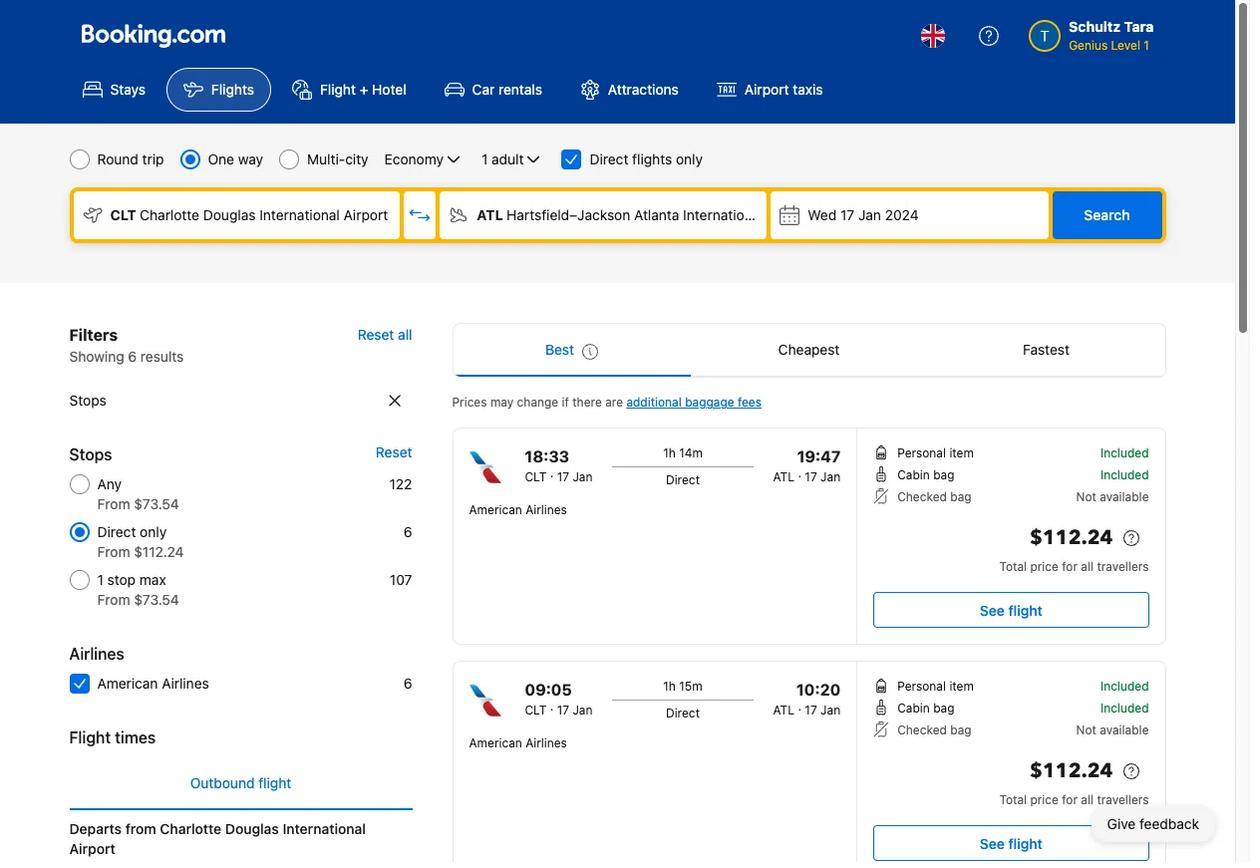 Task type: describe. For each thing, give the bounding box(es) containing it.
tab list containing best
[[453, 324, 1166, 378]]

best image
[[582, 344, 598, 360]]

clt for 09:05
[[525, 703, 547, 718]]

atlanta
[[634, 206, 680, 223]]

times
[[115, 729, 156, 747]]

outbound
[[190, 775, 255, 792]]

flight times
[[69, 729, 156, 747]]

1 vertical spatial american airlines
[[97, 675, 209, 692]]

taxis
[[793, 81, 823, 98]]

2024
[[885, 206, 919, 223]]

0 vertical spatial atl
[[477, 206, 503, 223]]

wed 17 jan 2024
[[808, 206, 919, 223]]

cabin for 10:20
[[898, 701, 930, 716]]

schultz
[[1069, 18, 1121, 35]]

search
[[1085, 206, 1131, 223]]

1 stops from the top
[[69, 392, 107, 409]]

flights link
[[167, 68, 271, 112]]

14m
[[679, 446, 703, 461]]

$112.24 region for 19:47
[[874, 523, 1150, 559]]

one
[[208, 151, 234, 168]]

cheapest
[[779, 341, 840, 358]]

round trip
[[97, 151, 164, 168]]

10:20
[[797, 681, 841, 699]]

give
[[1108, 816, 1136, 833]]

best button
[[453, 324, 691, 376]]

prices
[[452, 395, 487, 410]]

attractions link
[[564, 68, 696, 112]]

18:33
[[525, 448, 570, 466]]

may
[[491, 395, 514, 410]]

2 stops from the top
[[69, 446, 112, 464]]

give feedback button
[[1092, 807, 1216, 843]]

travellers for 10:20
[[1098, 793, 1150, 808]]

multi-city
[[307, 151, 369, 168]]

09:05 clt . 17 jan
[[525, 681, 593, 718]]

stop
[[107, 572, 136, 588]]

results
[[141, 348, 184, 365]]

change
[[517, 395, 559, 410]]

international inside the departs from charlotte douglas international airport
[[283, 821, 366, 838]]

cabin bag for 19:47
[[898, 468, 955, 483]]

for for 19:47
[[1063, 560, 1078, 575]]

international for douglas
[[260, 206, 340, 223]]

. for 09:05
[[550, 699, 554, 714]]

price for 10:20
[[1031, 793, 1059, 808]]

fees
[[738, 395, 762, 410]]

0 vertical spatial clt
[[110, 206, 136, 223]]

17 for 18:33
[[557, 470, 570, 485]]

economy
[[385, 151, 444, 168]]

reset button
[[376, 443, 412, 463]]

if
[[562, 395, 569, 410]]

17 for 19:47
[[805, 470, 818, 485]]

direct down 1h 15m at right
[[666, 706, 700, 721]]

departs from charlotte douglas international airport
[[69, 821, 366, 858]]

flights
[[633, 151, 673, 168]]

1 vertical spatial american
[[97, 675, 158, 692]]

feedback
[[1140, 816, 1200, 833]]

city
[[345, 151, 369, 168]]

jan for 09:05
[[573, 703, 593, 718]]

personal for 10:20
[[898, 679, 947, 694]]

reset all button
[[358, 323, 412, 347]]

for for 10:20
[[1063, 793, 1078, 808]]

clt for 18:33
[[525, 470, 547, 485]]

american airlines for 18:33
[[469, 503, 567, 518]]

see flight for 10:20
[[980, 835, 1043, 852]]

$112.24 inside direct only from $112.24
[[134, 544, 184, 561]]

reset for reset
[[376, 444, 412, 461]]

car
[[472, 81, 495, 98]]

122
[[390, 476, 412, 493]]

09:05
[[525, 681, 572, 699]]

not for 19:47
[[1077, 490, 1097, 505]]

cabin for 19:47
[[898, 468, 930, 483]]

. for 19:47
[[798, 466, 802, 481]]

hartsfield–jackson
[[507, 206, 631, 223]]

1h 15m
[[664, 679, 703, 694]]

international for atlanta
[[683, 206, 764, 223]]

available for 19:47
[[1101, 490, 1150, 505]]

flight + hotel link
[[275, 68, 424, 112]]

1 adult
[[482, 151, 524, 168]]

direct flights only
[[590, 151, 703, 168]]

are
[[606, 395, 623, 410]]

2 included from the top
[[1101, 468, 1150, 483]]

jan for 19:47
[[821, 470, 841, 485]]

douglas inside the departs from charlotte douglas international airport
[[225, 821, 279, 838]]

way
[[238, 151, 263, 168]]

best image
[[582, 344, 598, 360]]

see flight button for 10:20
[[874, 826, 1150, 862]]

outbound flight button
[[69, 758, 412, 810]]

checked for 10:20
[[898, 723, 947, 738]]

all for 10:20
[[1082, 793, 1094, 808]]

18:33 clt . 17 jan
[[525, 448, 593, 485]]

airport taxis
[[745, 81, 823, 98]]

atl for 09:05
[[774, 703, 795, 718]]

from
[[125, 821, 156, 838]]

1 for 1 adult
[[482, 151, 488, 168]]

direct only from $112.24
[[97, 524, 184, 561]]

reset all
[[358, 326, 412, 343]]

schultz tara genius level 1
[[1069, 18, 1155, 53]]

level
[[1112, 38, 1141, 53]]

only inside direct only from $112.24
[[140, 524, 167, 541]]

. for 10:20
[[798, 699, 802, 714]]

car rentals link
[[428, 68, 560, 112]]

search button
[[1053, 192, 1163, 239]]

$112.24 for 18:33
[[1030, 525, 1114, 552]]

round
[[97, 151, 139, 168]]

10:20 atl . 17 jan
[[774, 681, 841, 718]]

attractions
[[608, 81, 679, 98]]

see flight button for 19:47
[[874, 592, 1150, 628]]

direct left flights at the right top
[[590, 151, 629, 168]]

1 included from the top
[[1101, 446, 1150, 461]]

flight inside button
[[259, 775, 291, 792]]

max
[[140, 572, 166, 588]]

0 vertical spatial charlotte
[[140, 206, 200, 223]]

clt charlotte douglas international airport
[[110, 206, 388, 223]]

outbound flight
[[190, 775, 291, 792]]

wed 17 jan 2024 button
[[771, 192, 1049, 239]]

car rentals
[[472, 81, 543, 98]]

0 vertical spatial only
[[676, 151, 703, 168]]

personal for 19:47
[[898, 446, 947, 461]]

3 included from the top
[[1101, 679, 1150, 694]]

showing
[[69, 348, 124, 365]]

available for 10:20
[[1101, 723, 1150, 738]]

1h for 18:33
[[663, 446, 676, 461]]

price for 19:47
[[1031, 560, 1059, 575]]

total for 10:20
[[1000, 793, 1027, 808]]

1 for 1 stop max from $73.54
[[97, 572, 104, 588]]

adult
[[492, 151, 524, 168]]

filters
[[69, 326, 118, 344]]

any
[[97, 476, 122, 493]]



Task type: locate. For each thing, give the bounding box(es) containing it.
total price for all travellers
[[1000, 560, 1150, 575], [1000, 793, 1150, 808]]

1 inside schultz tara genius level 1
[[1144, 38, 1150, 53]]

$112.24
[[1030, 525, 1114, 552], [134, 544, 184, 561], [1030, 758, 1114, 785]]

flight for flight times
[[69, 729, 111, 747]]

flights
[[211, 81, 254, 98]]

1 horizontal spatial 1
[[482, 151, 488, 168]]

checked bag for 19:47
[[898, 490, 972, 505]]

0 vertical spatial price
[[1031, 560, 1059, 575]]

personal item
[[898, 446, 974, 461], [898, 679, 974, 694]]

17 inside 19:47 atl . 17 jan
[[805, 470, 818, 485]]

2 vertical spatial clt
[[525, 703, 547, 718]]

airlines
[[526, 503, 567, 518], [69, 645, 124, 663], [162, 675, 209, 692], [526, 736, 567, 751]]

american airlines up times at the bottom left of the page
[[97, 675, 209, 692]]

1 inside dropdown button
[[482, 151, 488, 168]]

fastest
[[1023, 341, 1070, 358]]

flight left the +
[[320, 81, 356, 98]]

jan inside 18:33 clt . 17 jan
[[573, 470, 593, 485]]

2 horizontal spatial 1
[[1144, 38, 1150, 53]]

0 vertical spatial douglas
[[203, 206, 256, 223]]

from inside any from $73.54
[[97, 496, 130, 513]]

tab list
[[453, 324, 1166, 378]]

atl hartsfield–jackson atlanta international airport
[[477, 206, 812, 223]]

give feedback
[[1108, 816, 1200, 833]]

see for 19:47
[[980, 602, 1005, 619]]

2 vertical spatial american
[[469, 736, 522, 751]]

jan for 10:20
[[821, 703, 841, 718]]

.
[[550, 466, 554, 481], [798, 466, 802, 481], [550, 699, 554, 714], [798, 699, 802, 714]]

stays
[[110, 81, 146, 98]]

1 vertical spatial charlotte
[[160, 821, 222, 838]]

0 vertical spatial available
[[1101, 490, 1150, 505]]

1 vertical spatial travellers
[[1098, 793, 1150, 808]]

not for 10:20
[[1077, 723, 1097, 738]]

2 for from the top
[[1063, 793, 1078, 808]]

1 vertical spatial not
[[1077, 723, 1097, 738]]

flight
[[1009, 602, 1043, 619], [259, 775, 291, 792], [1009, 835, 1043, 852]]

1 vertical spatial all
[[1082, 560, 1094, 575]]

travellers for 19:47
[[1098, 560, 1150, 575]]

hotel
[[372, 81, 407, 98]]

not available for 10:20
[[1077, 723, 1150, 738]]

1 left stop
[[97, 572, 104, 588]]

charlotte down trip
[[140, 206, 200, 223]]

17 inside 18:33 clt . 17 jan
[[557, 470, 570, 485]]

stops up any
[[69, 446, 112, 464]]

multi-
[[307, 151, 345, 168]]

available
[[1101, 490, 1150, 505], [1101, 723, 1150, 738]]

2 personal item from the top
[[898, 679, 974, 694]]

all for 19:47
[[1082, 560, 1094, 575]]

. inside 09:05 clt . 17 jan
[[550, 699, 554, 714]]

0 horizontal spatial 1
[[97, 572, 104, 588]]

6
[[128, 348, 137, 365], [404, 524, 412, 541], [404, 675, 412, 692]]

1 vertical spatial douglas
[[225, 821, 279, 838]]

17 down 18:33
[[557, 470, 570, 485]]

1 not from the top
[[1077, 490, 1097, 505]]

1 vertical spatial item
[[950, 679, 974, 694]]

only down any from $73.54
[[140, 524, 167, 541]]

see flight button
[[874, 592, 1150, 628], [874, 826, 1150, 862]]

17 for 09:05
[[557, 703, 570, 718]]

jan inside 19:47 atl . 17 jan
[[821, 470, 841, 485]]

. inside 18:33 clt . 17 jan
[[550, 466, 554, 481]]

american airlines for 09:05
[[469, 736, 567, 751]]

0 vertical spatial see
[[980, 602, 1005, 619]]

only right flights at the right top
[[676, 151, 703, 168]]

clt inside 09:05 clt . 17 jan
[[525, 703, 547, 718]]

baggage
[[685, 395, 735, 410]]

clt down round
[[110, 206, 136, 223]]

international
[[260, 206, 340, 223], [683, 206, 764, 223], [283, 821, 366, 838]]

0 vertical spatial from
[[97, 496, 130, 513]]

19:47
[[797, 448, 841, 466]]

0 vertical spatial see flight
[[980, 602, 1043, 619]]

2 see flight button from the top
[[874, 826, 1150, 862]]

checked for 19:47
[[898, 490, 947, 505]]

2 vertical spatial from
[[97, 591, 130, 608]]

airport inside the departs from charlotte douglas international airport
[[69, 841, 116, 858]]

3 from from the top
[[97, 591, 130, 608]]

$73.54 inside any from $73.54
[[134, 496, 179, 513]]

jan inside wed 17 jan 2024 popup button
[[859, 206, 882, 223]]

2 not available from the top
[[1077, 723, 1150, 738]]

1 available from the top
[[1101, 490, 1150, 505]]

2 from from the top
[[97, 544, 130, 561]]

additional baggage fees link
[[627, 395, 762, 410]]

charlotte right from
[[160, 821, 222, 838]]

2 $73.54 from the top
[[134, 591, 179, 608]]

1h 14m
[[663, 446, 703, 461]]

1 see flight from the top
[[980, 602, 1043, 619]]

1 vertical spatial 1h
[[664, 679, 676, 694]]

1 total from the top
[[1000, 560, 1027, 575]]

1 vertical spatial clt
[[525, 470, 547, 485]]

15m
[[680, 679, 703, 694]]

2 vertical spatial atl
[[774, 703, 795, 718]]

from inside direct only from $112.24
[[97, 544, 130, 561]]

there
[[573, 395, 602, 410]]

0 vertical spatial total
[[1000, 560, 1027, 575]]

0 vertical spatial american
[[469, 503, 522, 518]]

1 personal from the top
[[898, 446, 947, 461]]

stops down showing
[[69, 392, 107, 409]]

clt inside 18:33 clt . 17 jan
[[525, 470, 547, 485]]

direct
[[590, 151, 629, 168], [666, 473, 700, 488], [97, 524, 136, 541], [666, 706, 700, 721]]

1 1h from the top
[[663, 446, 676, 461]]

1 checked bag from the top
[[898, 490, 972, 505]]

jan inside 09:05 clt . 17 jan
[[573, 703, 593, 718]]

0 vertical spatial personal item
[[898, 446, 974, 461]]

2 travellers from the top
[[1098, 793, 1150, 808]]

1 left adult
[[482, 151, 488, 168]]

clt
[[110, 206, 136, 223], [525, 470, 547, 485], [525, 703, 547, 718]]

2 1h from the top
[[664, 679, 676, 694]]

charlotte
[[140, 206, 200, 223], [160, 821, 222, 838]]

see for 10:20
[[980, 835, 1005, 852]]

1 vertical spatial stops
[[69, 446, 112, 464]]

personal
[[898, 446, 947, 461], [898, 679, 947, 694]]

airport taxis link
[[700, 68, 840, 112]]

1 personal item from the top
[[898, 446, 974, 461]]

from inside 1 stop max from $73.54
[[97, 591, 130, 608]]

2 see from the top
[[980, 835, 1005, 852]]

flight for 09:05
[[1009, 835, 1043, 852]]

2 cabin from the top
[[898, 701, 930, 716]]

american for 09:05
[[469, 736, 522, 751]]

0 vertical spatial flight
[[320, 81, 356, 98]]

atl inside 19:47 atl . 17 jan
[[774, 470, 795, 485]]

total for 19:47
[[1000, 560, 1027, 575]]

1 horizontal spatial only
[[676, 151, 703, 168]]

1 adult button
[[480, 148, 546, 172]]

1 vertical spatial see
[[980, 835, 1005, 852]]

cabin bag for 10:20
[[898, 701, 955, 716]]

1 cabin from the top
[[898, 468, 930, 483]]

2 total price for all travellers from the top
[[1000, 793, 1150, 808]]

0 vertical spatial cabin bag
[[898, 468, 955, 483]]

2 personal from the top
[[898, 679, 947, 694]]

1 stop max from $73.54
[[97, 572, 179, 608]]

international down outbound flight button
[[283, 821, 366, 838]]

1 price from the top
[[1031, 560, 1059, 575]]

flight for flight + hotel
[[320, 81, 356, 98]]

atl inside 10:20 atl . 17 jan
[[774, 703, 795, 718]]

1 vertical spatial price
[[1031, 793, 1059, 808]]

direct down any from $73.54
[[97, 524, 136, 541]]

1 vertical spatial from
[[97, 544, 130, 561]]

1 inside 1 stop max from $73.54
[[97, 572, 104, 588]]

1 $112.24 region from the top
[[874, 523, 1150, 559]]

item for 10:20
[[950, 679, 974, 694]]

checked
[[898, 490, 947, 505], [898, 723, 947, 738]]

0 horizontal spatial only
[[140, 524, 167, 541]]

17 right wed
[[841, 206, 855, 223]]

1 checked from the top
[[898, 490, 947, 505]]

checked bag
[[898, 490, 972, 505], [898, 723, 972, 738]]

4 included from the top
[[1101, 701, 1150, 716]]

from down any
[[97, 496, 130, 513]]

flight + hotel
[[320, 81, 407, 98]]

1 cabin bag from the top
[[898, 468, 955, 483]]

reset
[[358, 326, 394, 343], [376, 444, 412, 461]]

1 vertical spatial 1
[[482, 151, 488, 168]]

1 item from the top
[[950, 446, 974, 461]]

0 vertical spatial american airlines
[[469, 503, 567, 518]]

0 vertical spatial 1h
[[663, 446, 676, 461]]

2 not from the top
[[1077, 723, 1097, 738]]

see flight for 19:47
[[980, 602, 1043, 619]]

reset for reset all
[[358, 326, 394, 343]]

. for 18:33
[[550, 466, 554, 481]]

checked bag for 10:20
[[898, 723, 972, 738]]

1 for from the top
[[1063, 560, 1078, 575]]

0 vertical spatial $112.24 region
[[874, 523, 1150, 559]]

$112.24 region for 10:20
[[874, 756, 1150, 792]]

1 vertical spatial reset
[[376, 444, 412, 461]]

1 see from the top
[[980, 602, 1005, 619]]

17 for 10:20
[[805, 703, 818, 718]]

0 vertical spatial for
[[1063, 560, 1078, 575]]

all
[[398, 326, 412, 343], [1082, 560, 1094, 575], [1082, 793, 1094, 808]]

1 vertical spatial 6
[[404, 524, 412, 541]]

0 vertical spatial 1
[[1144, 38, 1150, 53]]

$112.24 for 09:05
[[1030, 758, 1114, 785]]

jan for 18:33
[[573, 470, 593, 485]]

2 total from the top
[[1000, 793, 1027, 808]]

0 vertical spatial item
[[950, 446, 974, 461]]

personal item for 19:47
[[898, 446, 974, 461]]

international down multi-
[[260, 206, 340, 223]]

showing 6 results
[[69, 348, 184, 365]]

flight left times at the bottom left of the page
[[69, 729, 111, 747]]

17 inside wed 17 jan 2024 popup button
[[841, 206, 855, 223]]

2 cabin bag from the top
[[898, 701, 955, 716]]

1 vertical spatial not available
[[1077, 723, 1150, 738]]

0 horizontal spatial flight
[[69, 729, 111, 747]]

1 vertical spatial total
[[1000, 793, 1027, 808]]

1 vertical spatial cabin
[[898, 701, 930, 716]]

jan inside 10:20 atl . 17 jan
[[821, 703, 841, 718]]

1 vertical spatial personal item
[[898, 679, 974, 694]]

0 vertical spatial all
[[398, 326, 412, 343]]

1 vertical spatial see flight
[[980, 835, 1043, 852]]

additional
[[627, 395, 682, 410]]

flight for 18:33
[[1009, 602, 1043, 619]]

total price for all travellers for 10:20
[[1000, 793, 1150, 808]]

2 price from the top
[[1031, 793, 1059, 808]]

douglas down one way
[[203, 206, 256, 223]]

all inside reset all button
[[398, 326, 412, 343]]

0 vertical spatial not
[[1077, 490, 1097, 505]]

1 see flight button from the top
[[874, 592, 1150, 628]]

1 from from the top
[[97, 496, 130, 513]]

1 vertical spatial checked bag
[[898, 723, 972, 738]]

cabin
[[898, 468, 930, 483], [898, 701, 930, 716]]

tara
[[1125, 18, 1155, 35]]

trip
[[142, 151, 164, 168]]

0 vertical spatial checked bag
[[898, 490, 972, 505]]

travellers
[[1098, 560, 1150, 575], [1098, 793, 1150, 808]]

jan
[[859, 206, 882, 223], [573, 470, 593, 485], [821, 470, 841, 485], [573, 703, 593, 718], [821, 703, 841, 718]]

0 vertical spatial stops
[[69, 392, 107, 409]]

1 vertical spatial $112.24 region
[[874, 756, 1150, 792]]

item
[[950, 446, 974, 461], [950, 679, 974, 694]]

departs
[[69, 821, 122, 838]]

1 vertical spatial total price for all travellers
[[1000, 793, 1150, 808]]

107
[[390, 572, 412, 588]]

reset inside button
[[358, 326, 394, 343]]

0 vertical spatial personal
[[898, 446, 947, 461]]

0 vertical spatial cabin
[[898, 468, 930, 483]]

2 vertical spatial american airlines
[[469, 736, 567, 751]]

1h for 09:05
[[664, 679, 676, 694]]

0 vertical spatial total price for all travellers
[[1000, 560, 1150, 575]]

american for 18:33
[[469, 503, 522, 518]]

2 checked from the top
[[898, 723, 947, 738]]

17 down 09:05
[[557, 703, 570, 718]]

1 vertical spatial $73.54
[[134, 591, 179, 608]]

2 vertical spatial flight
[[1009, 835, 1043, 852]]

one way
[[208, 151, 263, 168]]

personal item for 10:20
[[898, 679, 974, 694]]

fastest button
[[928, 324, 1166, 376]]

1 vertical spatial only
[[140, 524, 167, 541]]

2 item from the top
[[950, 679, 974, 694]]

1 down "tara"
[[1144, 38, 1150, 53]]

rentals
[[499, 81, 543, 98]]

1 $73.54 from the top
[[134, 496, 179, 513]]

0 vertical spatial checked
[[898, 490, 947, 505]]

from down stop
[[97, 591, 130, 608]]

0 vertical spatial not available
[[1077, 490, 1150, 505]]

2 vertical spatial 6
[[404, 675, 412, 692]]

2 see flight from the top
[[980, 835, 1043, 852]]

1 vertical spatial personal
[[898, 679, 947, 694]]

not available for 19:47
[[1077, 490, 1150, 505]]

17 down 10:20
[[805, 703, 818, 718]]

item for 19:47
[[950, 446, 974, 461]]

1 vertical spatial see flight button
[[874, 826, 1150, 862]]

1 vertical spatial flight
[[259, 775, 291, 792]]

17 inside 09:05 clt . 17 jan
[[557, 703, 570, 718]]

direct inside direct only from $112.24
[[97, 524, 136, 541]]

american airlines down 18:33 clt . 17 jan
[[469, 503, 567, 518]]

19:47 atl . 17 jan
[[774, 448, 841, 485]]

atl for 18:33
[[774, 470, 795, 485]]

see flight
[[980, 602, 1043, 619], [980, 835, 1043, 852]]

clt down 09:05
[[525, 703, 547, 718]]

0 vertical spatial travellers
[[1098, 560, 1150, 575]]

1 horizontal spatial flight
[[320, 81, 356, 98]]

. inside 10:20 atl . 17 jan
[[798, 699, 802, 714]]

1
[[1144, 38, 1150, 53], [482, 151, 488, 168], [97, 572, 104, 588]]

$73.54
[[134, 496, 179, 513], [134, 591, 179, 608]]

0 vertical spatial $73.54
[[134, 496, 179, 513]]

$112.24 region
[[874, 523, 1150, 559], [874, 756, 1150, 792]]

best
[[546, 341, 575, 358]]

+
[[360, 81, 368, 98]]

2 vertical spatial 1
[[97, 572, 104, 588]]

from
[[97, 496, 130, 513], [97, 544, 130, 561], [97, 591, 130, 608]]

1h left the 15m
[[664, 679, 676, 694]]

american airlines down 09:05 clt . 17 jan
[[469, 736, 567, 751]]

from up stop
[[97, 544, 130, 561]]

any from $73.54
[[97, 476, 179, 513]]

stays link
[[65, 68, 163, 112]]

direct down 1h 14m
[[666, 473, 700, 488]]

1h left 14m
[[663, 446, 676, 461]]

1 not available from the top
[[1077, 490, 1150, 505]]

17 down 19:47
[[805, 470, 818, 485]]

0 vertical spatial flight
[[1009, 602, 1043, 619]]

$73.54 inside 1 stop max from $73.54
[[134, 591, 179, 608]]

17
[[841, 206, 855, 223], [557, 470, 570, 485], [805, 470, 818, 485], [557, 703, 570, 718], [805, 703, 818, 718]]

0 vertical spatial 6
[[128, 348, 137, 365]]

2 checked bag from the top
[[898, 723, 972, 738]]

2 vertical spatial all
[[1082, 793, 1094, 808]]

cabin bag
[[898, 468, 955, 483], [898, 701, 955, 716]]

2 $112.24 region from the top
[[874, 756, 1150, 792]]

17 inside 10:20 atl . 17 jan
[[805, 703, 818, 718]]

international right atlanta
[[683, 206, 764, 223]]

bag
[[934, 468, 955, 483], [951, 490, 972, 505], [934, 701, 955, 716], [951, 723, 972, 738]]

wed
[[808, 206, 837, 223]]

1 total price for all travellers from the top
[[1000, 560, 1150, 575]]

total price for all travellers for 19:47
[[1000, 560, 1150, 575]]

. inside 19:47 atl . 17 jan
[[798, 466, 802, 481]]

$73.54 up direct only from $112.24
[[134, 496, 179, 513]]

1 vertical spatial atl
[[774, 470, 795, 485]]

american airlines
[[469, 503, 567, 518], [97, 675, 209, 692], [469, 736, 567, 751]]

1 travellers from the top
[[1098, 560, 1150, 575]]

douglas down outbound flight button
[[225, 821, 279, 838]]

1 vertical spatial checked
[[898, 723, 947, 738]]

charlotte inside the departs from charlotte douglas international airport
[[160, 821, 222, 838]]

1 vertical spatial available
[[1101, 723, 1150, 738]]

clt down 18:33
[[525, 470, 547, 485]]

not
[[1077, 490, 1097, 505], [1077, 723, 1097, 738]]

cheapest button
[[691, 324, 928, 376]]

genius
[[1069, 38, 1108, 53]]

1 vertical spatial flight
[[69, 729, 111, 747]]

$73.54 down the max
[[134, 591, 179, 608]]

1 vertical spatial for
[[1063, 793, 1078, 808]]

1 vertical spatial cabin bag
[[898, 701, 955, 716]]

0 vertical spatial see flight button
[[874, 592, 1150, 628]]

0 vertical spatial reset
[[358, 326, 394, 343]]

booking.com logo image
[[81, 23, 225, 47], [81, 23, 225, 47]]

2 available from the top
[[1101, 723, 1150, 738]]

prices may change if there are additional baggage fees
[[452, 395, 762, 410]]



Task type: vqa. For each thing, say whether or not it's contained in the screenshot.
International related to Atlanta
yes



